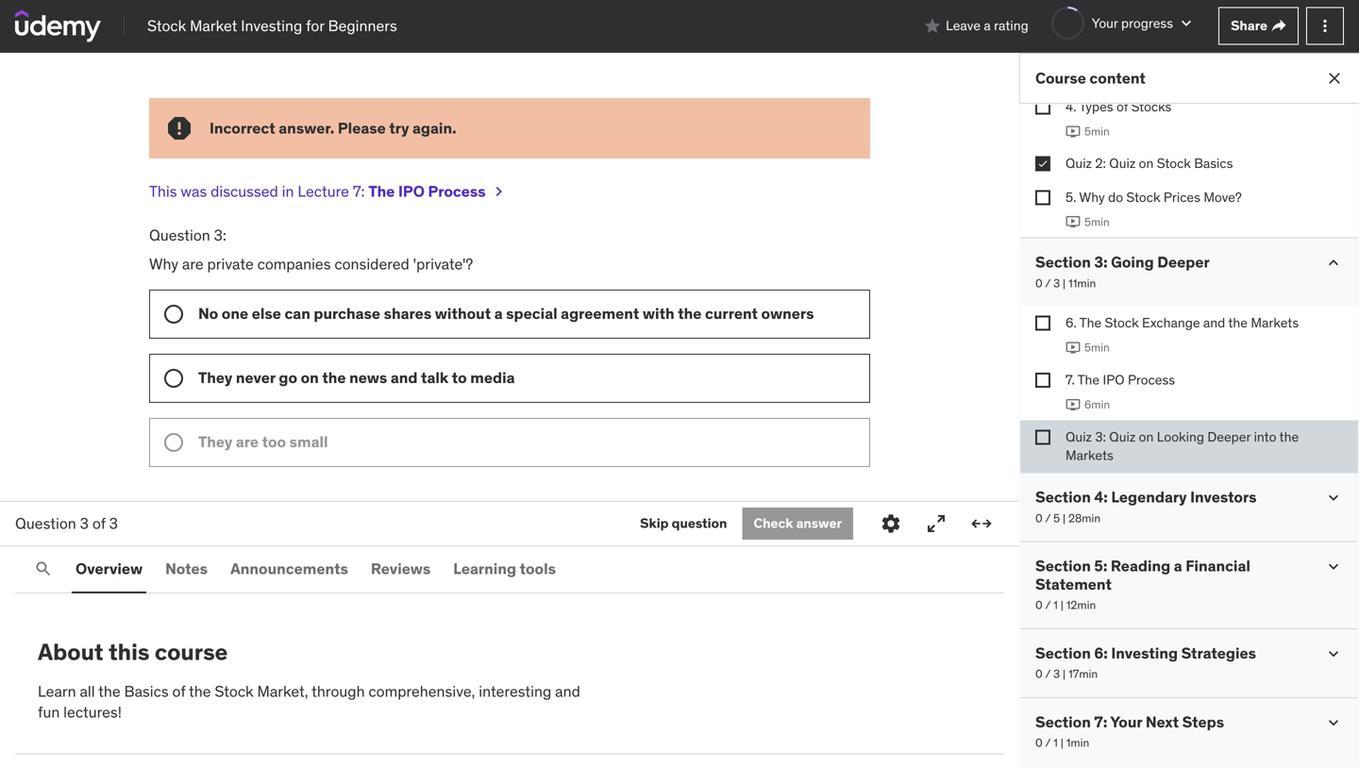 Task type: describe. For each thing, give the bounding box(es) containing it.
legendary
[[1111, 488, 1187, 507]]

3: for question
[[214, 225, 226, 245]]

skip question
[[640, 515, 727, 532]]

no
[[198, 304, 218, 323]]

notes
[[165, 559, 208, 578]]

market,
[[257, 682, 308, 701]]

6.
[[1065, 314, 1077, 331]]

/ for section 3: going deeper
[[1045, 276, 1051, 291]]

markets inside quiz 3: quiz on looking deeper into the markets
[[1065, 447, 1113, 464]]

discussed
[[211, 182, 278, 201]]

market
[[190, 16, 237, 35]]

quiz down 6min
[[1109, 428, 1136, 445]]

/ for section 6: investing strategies
[[1045, 667, 1051, 681]]

all
[[80, 682, 95, 701]]

section 3: going deeper button
[[1035, 253, 1210, 272]]

deeper inside quiz 3: quiz on looking deeper into the markets
[[1207, 428, 1251, 445]]

section for section 7: your next steps
[[1035, 712, 1091, 732]]

notes button
[[161, 546, 211, 592]]

companies
[[257, 254, 331, 273]]

/ for section 4: legendary investors
[[1045, 511, 1051, 525]]

the left news
[[322, 368, 346, 388]]

for
[[306, 16, 324, 35]]

0 horizontal spatial ipo
[[398, 182, 425, 201]]

small image for section 3: going deeper
[[1324, 254, 1343, 272]]

leave a rating
[[946, 17, 1028, 34]]

about this course
[[38, 638, 228, 666]]

of for 3
[[92, 514, 106, 533]]

learn all the basics of the stock market, through comprehensive, interesting and fun lectures!
[[38, 682, 580, 722]]

section 3: going deeper 0 / 3 | 11min
[[1035, 253, 1210, 291]]

about
[[38, 638, 103, 666]]

leave
[[946, 17, 981, 34]]

settings image
[[880, 512, 902, 535]]

5
[[1053, 511, 1060, 525]]

5min for the
[[1084, 340, 1110, 355]]

2 xsmall image from the top
[[1035, 156, 1050, 171]]

0 for section 4: legendary investors
[[1035, 511, 1043, 525]]

and inside learn all the basics of the stock market, through comprehensive, interesting and fun lectures!
[[555, 682, 580, 701]]

0 inside 'section 5: reading a financial statement 0 / 1 | 12min'
[[1035, 598, 1043, 612]]

quiz down play the ipo process icon
[[1065, 428, 1092, 445]]

section 5: reading a financial statement 0 / 1 | 12min
[[1035, 556, 1250, 612]]

xsmall image for 6. the stock exchange and the markets
[[1035, 316, 1050, 331]]

learning
[[453, 559, 516, 578]]

purchase
[[314, 304, 380, 323]]

strategies
[[1181, 643, 1256, 663]]

small image for section 7: your next steps
[[1324, 713, 1343, 732]]

section 7: your next steps button
[[1035, 712, 1224, 732]]

course
[[155, 638, 228, 666]]

lecture
[[298, 182, 349, 201]]

5:
[[1094, 556, 1107, 576]]

with
[[643, 304, 674, 323]]

7: inside section 7: your next steps 0 / 1 | 1min
[[1094, 712, 1107, 732]]

why inside question 3: why are private companies considered 'private'?
[[149, 254, 178, 273]]

2:
[[1095, 155, 1106, 172]]

considered
[[334, 254, 409, 273]]

this
[[149, 182, 177, 201]]

comprehensive,
[[368, 682, 475, 701]]

question
[[672, 515, 727, 532]]

expanded view image
[[970, 512, 993, 535]]

0 horizontal spatial process
[[428, 182, 486, 201]]

quiz right 2:
[[1109, 155, 1136, 172]]

on for the
[[301, 368, 319, 388]]

why inside sidebar element
[[1079, 189, 1105, 206]]

the for 7.
[[1078, 371, 1100, 388]]

stock market investing for beginners
[[147, 16, 397, 35]]

5. why do stock prices move?
[[1065, 189, 1242, 206]]

actions image
[[1316, 17, 1334, 35]]

5min for types
[[1084, 124, 1110, 139]]

process inside sidebar element
[[1128, 371, 1175, 388]]

news
[[349, 368, 387, 388]]

move?
[[1204, 189, 1242, 206]]

of for types
[[1116, 98, 1128, 115]]

| inside 'section 5: reading a financial statement 0 / 1 | 12min'
[[1060, 598, 1063, 612]]

ipo inside sidebar element
[[1103, 371, 1125, 388]]

leave a rating button
[[923, 3, 1028, 49]]

section for section 4: legendary investors
[[1035, 488, 1091, 507]]

11min
[[1068, 276, 1096, 291]]

0 vertical spatial the
[[368, 182, 395, 201]]

question 3 of 3
[[15, 514, 118, 533]]

the right the exchange
[[1228, 314, 1248, 331]]

skip question button
[[640, 508, 727, 540]]

looking
[[1157, 428, 1204, 445]]

overview button
[[72, 546, 146, 592]]

please
[[338, 118, 386, 138]]

current
[[705, 304, 758, 323]]

the right all
[[98, 682, 121, 701]]

else
[[252, 304, 281, 323]]

small image inside leave a rating button
[[923, 17, 942, 35]]

and inside why are private companies considered 'private'? group
[[391, 368, 418, 388]]

check answer button
[[742, 508, 853, 540]]

lectures!
[[63, 703, 122, 722]]

basics inside sidebar element
[[1194, 155, 1233, 172]]

do
[[1108, 189, 1123, 206]]

28min
[[1068, 511, 1101, 525]]

6:
[[1094, 643, 1108, 663]]

play the stock exchange and the markets image
[[1065, 340, 1081, 355]]

prices
[[1164, 189, 1200, 206]]

section 4: legendary investors button
[[1035, 488, 1257, 507]]

progress
[[1121, 14, 1173, 31]]

your progress button
[[1051, 7, 1196, 40]]

7.
[[1065, 371, 1075, 388]]

going
[[1111, 253, 1154, 272]]

17min
[[1068, 667, 1098, 681]]

small image for section 5: reading a financial statement
[[1324, 557, 1343, 576]]

play the ipo process image
[[1065, 397, 1081, 412]]

1min
[[1066, 736, 1089, 750]]

play types of stocks image
[[1065, 124, 1081, 139]]

announcements button
[[227, 546, 352, 592]]

stock left the exchange
[[1105, 314, 1139, 331]]

deeper inside section 3: going deeper 0 / 3 | 11min
[[1157, 253, 1210, 272]]

the for 6.
[[1079, 314, 1102, 331]]

the down course
[[189, 682, 211, 701]]

section for section 3: going deeper
[[1035, 253, 1091, 272]]

1 inside section 7: your next steps 0 / 1 | 1min
[[1053, 736, 1058, 750]]

this
[[108, 638, 150, 666]]

beginners
[[328, 16, 397, 35]]

| for section 4: legendary investors
[[1063, 511, 1066, 525]]

this was discussed in lecture 7: the ipo process
[[149, 182, 486, 201]]

section for section 6: investing strategies
[[1035, 643, 1091, 663]]

reading
[[1111, 556, 1170, 576]]

talk
[[421, 368, 449, 388]]

section 6: investing strategies 0 / 3 | 17min
[[1035, 643, 1256, 681]]

they for they are too small
[[198, 432, 232, 452]]

they for they never go on the news and talk to media
[[198, 368, 232, 388]]

stocks
[[1131, 98, 1172, 115]]

learning tools
[[453, 559, 556, 578]]

small image for section 4: legendary investors
[[1324, 488, 1343, 507]]

12min
[[1066, 598, 1096, 612]]

again.
[[412, 118, 456, 138]]

are inside group
[[236, 432, 259, 452]]



Task type: vqa. For each thing, say whether or not it's contained in the screenshot.
Intelligence
no



Task type: locate. For each thing, give the bounding box(es) containing it.
xsmall image left the 6.
[[1035, 316, 1050, 331]]

your left progress
[[1092, 14, 1118, 31]]

1 horizontal spatial ipo
[[1103, 371, 1125, 388]]

never
[[236, 368, 275, 388]]

0 horizontal spatial basics
[[124, 682, 169, 701]]

the right into
[[1279, 428, 1299, 445]]

search image
[[34, 560, 53, 579]]

0 inside 'section 4: legendary investors 0 / 5 | 28min'
[[1035, 511, 1043, 525]]

no one else can purchase shares without a special agreement with the current owners
[[198, 304, 814, 323]]

0 horizontal spatial a
[[494, 304, 503, 323]]

into
[[1254, 428, 1276, 445]]

| inside section 3: going deeper 0 / 3 | 11min
[[1063, 276, 1066, 291]]

1 xsmall image from the top
[[1035, 99, 1050, 114]]

1 vertical spatial 1
[[1053, 736, 1058, 750]]

reviews button
[[367, 546, 434, 592]]

incorrect
[[210, 118, 275, 138]]

process left 'open lecture' icon
[[428, 182, 486, 201]]

quiz
[[1065, 155, 1092, 172], [1109, 155, 1136, 172], [1065, 428, 1092, 445], [1109, 428, 1136, 445]]

stock market investing for beginners link
[[147, 15, 397, 37]]

your left next
[[1110, 712, 1142, 732]]

0 vertical spatial process
[[428, 182, 486, 201]]

0 left 11min
[[1035, 276, 1043, 291]]

3 0 from the top
[[1035, 598, 1043, 612]]

answer.
[[279, 118, 334, 138]]

xsmall image left 7.
[[1035, 373, 1050, 388]]

1 vertical spatial xsmall image
[[1035, 430, 1050, 445]]

why are private companies considered 'private'? group
[[149, 290, 870, 467]]

stock
[[147, 16, 186, 35], [1157, 155, 1191, 172], [1126, 189, 1160, 206], [1105, 314, 1139, 331], [215, 682, 254, 701]]

why
[[1079, 189, 1105, 206], [149, 254, 178, 273]]

2 horizontal spatial of
[[1116, 98, 1128, 115]]

0 horizontal spatial investing
[[241, 16, 302, 35]]

agreement
[[561, 304, 639, 323]]

overview
[[76, 559, 143, 578]]

/ down 'statement'
[[1045, 598, 1051, 612]]

section inside 'section 4: legendary investors 0 / 5 | 28min'
[[1035, 488, 1091, 507]]

on inside group
[[301, 368, 319, 388]]

share button
[[1218, 7, 1299, 45]]

/ inside 'section 5: reading a financial statement 0 / 1 | 12min'
[[1045, 598, 1051, 612]]

| right 5
[[1063, 511, 1066, 525]]

1 vertical spatial investing
[[1111, 643, 1178, 663]]

| left 12min
[[1060, 598, 1063, 612]]

the inside quiz 3: quiz on looking deeper into the markets
[[1279, 428, 1299, 445]]

basics inside learn all the basics of the stock market, through comprehensive, interesting and fun lectures!
[[124, 682, 169, 701]]

they left too
[[198, 432, 232, 452]]

they
[[198, 368, 232, 388], [198, 432, 232, 452]]

1 vertical spatial and
[[391, 368, 418, 388]]

xsmall image for 5. why do stock prices move?
[[1035, 190, 1050, 205]]

investing left for
[[241, 16, 302, 35]]

| for section 6: investing strategies
[[1063, 667, 1066, 681]]

quiz left 2:
[[1065, 155, 1092, 172]]

0 vertical spatial 3:
[[214, 225, 226, 245]]

fullscreen image
[[925, 512, 948, 535]]

2 vertical spatial and
[[555, 682, 580, 701]]

section inside section 7: your next steps 0 / 1 | 1min
[[1035, 712, 1091, 732]]

stock left market,
[[215, 682, 254, 701]]

1 vertical spatial a
[[494, 304, 503, 323]]

go
[[279, 368, 297, 388]]

types
[[1079, 98, 1113, 115]]

4:
[[1094, 488, 1108, 507]]

2 vertical spatial on
[[1139, 428, 1154, 445]]

1 vertical spatial they
[[198, 432, 232, 452]]

basics down about this course at the bottom left of the page
[[124, 682, 169, 701]]

0 vertical spatial 1
[[1053, 598, 1058, 612]]

rating
[[994, 17, 1028, 34]]

xsmall image
[[1271, 18, 1286, 34], [1035, 430, 1050, 445]]

question down was
[[149, 225, 210, 245]]

0 vertical spatial on
[[1139, 155, 1154, 172]]

xsmall image for 4. types of stocks
[[1035, 99, 1050, 114]]

0 horizontal spatial and
[[391, 368, 418, 388]]

they left never
[[198, 368, 232, 388]]

1 vertical spatial why
[[149, 254, 178, 273]]

a left rating
[[984, 17, 991, 34]]

| left 11min
[[1063, 276, 1066, 291]]

| for section 3: going deeper
[[1063, 276, 1066, 291]]

1 horizontal spatial markets
[[1251, 314, 1299, 331]]

0 vertical spatial your
[[1092, 14, 1118, 31]]

are left too
[[236, 432, 259, 452]]

markets
[[1251, 314, 1299, 331], [1065, 447, 1113, 464]]

2 vertical spatial 3:
[[1095, 428, 1106, 445]]

interesting
[[479, 682, 551, 701]]

3: down 6min
[[1095, 428, 1106, 445]]

0 down 'statement'
[[1035, 598, 1043, 612]]

a inside 'section 5: reading a financial statement 0 / 1 | 12min'
[[1174, 556, 1182, 576]]

3 section from the top
[[1035, 556, 1091, 576]]

incorrect answer. please try again.
[[210, 118, 456, 138]]

question 3: why are private companies considered 'private'?
[[149, 225, 477, 273]]

0 vertical spatial they
[[198, 368, 232, 388]]

4 0 from the top
[[1035, 667, 1043, 681]]

5min
[[1084, 124, 1110, 139], [1084, 215, 1110, 229], [1084, 340, 1110, 355]]

4 xsmall image from the top
[[1035, 316, 1050, 331]]

section inside section 3: going deeper 0 / 3 | 11min
[[1035, 253, 1091, 272]]

section inside section 6: investing strategies 0 / 3 | 17min
[[1035, 643, 1091, 663]]

of down course
[[172, 682, 185, 701]]

owners
[[761, 304, 814, 323]]

xsmall image inside share button
[[1271, 18, 1286, 34]]

0 vertical spatial xsmall image
[[1271, 18, 1286, 34]]

1 left 12min
[[1053, 598, 1058, 612]]

was
[[181, 182, 207, 201]]

2 vertical spatial 5min
[[1084, 340, 1110, 355]]

small image
[[1177, 14, 1196, 33], [923, 17, 942, 35], [1324, 254, 1343, 272], [1324, 557, 1343, 576], [1324, 644, 1343, 663]]

the right 7.
[[1078, 371, 1100, 388]]

0 vertical spatial 7:
[[353, 182, 365, 201]]

5min right play the stock exchange and the markets image
[[1084, 340, 1110, 355]]

0 vertical spatial basics
[[1194, 155, 1233, 172]]

section
[[1035, 253, 1091, 272], [1035, 488, 1091, 507], [1035, 556, 1091, 576], [1035, 643, 1091, 663], [1035, 712, 1091, 732]]

your
[[1092, 14, 1118, 31], [1110, 712, 1142, 732]]

section for section 5: reading a financial statement
[[1035, 556, 1091, 576]]

section up 11min
[[1035, 253, 1091, 272]]

of right types
[[1116, 98, 1128, 115]]

2 1 from the top
[[1053, 736, 1058, 750]]

deeper left into
[[1207, 428, 1251, 445]]

content
[[1089, 68, 1146, 88]]

a
[[984, 17, 991, 34], [494, 304, 503, 323], [1174, 556, 1182, 576]]

3 inside section 6: investing strategies 0 / 3 | 17min
[[1053, 667, 1060, 681]]

3 / from the top
[[1045, 598, 1051, 612]]

0 horizontal spatial xsmall image
[[1035, 430, 1050, 445]]

on
[[1139, 155, 1154, 172], [301, 368, 319, 388], [1139, 428, 1154, 445]]

5min right play why do stock prices move? icon
[[1084, 215, 1110, 229]]

0 vertical spatial 5min
[[1084, 124, 1110, 139]]

investing right 6:
[[1111, 643, 1178, 663]]

basics up the move? on the top right of the page
[[1194, 155, 1233, 172]]

on up the 5. why do stock prices move?
[[1139, 155, 1154, 172]]

answer
[[796, 515, 842, 532]]

your inside dropdown button
[[1092, 14, 1118, 31]]

small
[[289, 432, 328, 452]]

quiz 3: quiz on looking deeper into the markets
[[1065, 428, 1299, 464]]

open lecture image
[[490, 182, 508, 201]]

0 vertical spatial deeper
[[1157, 253, 1210, 272]]

xsmall image left 2:
[[1035, 156, 1050, 171]]

7. the ipo process
[[1065, 371, 1175, 388]]

investing for for
[[241, 16, 302, 35]]

one
[[222, 304, 248, 323]]

question
[[149, 225, 210, 245], [15, 514, 76, 533]]

xsmall image left 5.
[[1035, 190, 1050, 205]]

and right interesting
[[555, 682, 580, 701]]

0 vertical spatial of
[[1116, 98, 1128, 115]]

try
[[389, 118, 409, 138]]

1 vertical spatial 5min
[[1084, 215, 1110, 229]]

0 vertical spatial investing
[[241, 16, 302, 35]]

small image inside 'your progress' dropdown button
[[1177, 14, 1196, 33]]

1 vertical spatial process
[[1128, 371, 1175, 388]]

why left private
[[149, 254, 178, 273]]

1 0 from the top
[[1035, 276, 1043, 291]]

1 5min from the top
[[1084, 124, 1110, 139]]

share
[[1231, 17, 1267, 34]]

investing inside section 6: investing strategies 0 / 3 | 17min
[[1111, 643, 1178, 663]]

small image for section 6: investing strategies
[[1324, 644, 1343, 663]]

1 vertical spatial 7:
[[1094, 712, 1107, 732]]

xsmall image left 4.
[[1035, 99, 1050, 114]]

0 inside section 6: investing strategies 0 / 3 | 17min
[[1035, 667, 1043, 681]]

2 horizontal spatial and
[[1203, 314, 1225, 331]]

0 vertical spatial are
[[182, 254, 204, 273]]

5min right play types of stocks image
[[1084, 124, 1110, 139]]

/ left 1min
[[1045, 736, 1051, 750]]

0 inside section 7: your next steps 0 / 1 | 1min
[[1035, 736, 1043, 750]]

1 vertical spatial markets
[[1065, 447, 1113, 464]]

1 1 from the top
[[1053, 598, 1058, 612]]

'private'?
[[413, 254, 473, 273]]

3: inside quiz 3: quiz on looking deeper into the markets
[[1095, 428, 1106, 445]]

5 xsmall image from the top
[[1035, 373, 1050, 388]]

a inside group
[[494, 304, 503, 323]]

7: right lecture
[[353, 182, 365, 201]]

0 vertical spatial a
[[984, 17, 991, 34]]

section 5: reading a financial statement button
[[1035, 556, 1309, 594]]

2 vertical spatial the
[[1078, 371, 1100, 388]]

1 vertical spatial ipo
[[1103, 371, 1125, 388]]

of
[[1116, 98, 1128, 115], [92, 514, 106, 533], [172, 682, 185, 701]]

tools
[[520, 559, 556, 578]]

stock left market
[[147, 16, 186, 35]]

quiz 2: quiz on stock basics
[[1065, 155, 1233, 172]]

question inside question 3: why are private companies considered 'private'?
[[149, 225, 210, 245]]

financial
[[1186, 556, 1250, 576]]

section inside 'section 5: reading a financial statement 0 / 1 | 12min'
[[1035, 556, 1091, 576]]

xsmall image
[[1035, 99, 1050, 114], [1035, 156, 1050, 171], [1035, 190, 1050, 205], [1035, 316, 1050, 331], [1035, 373, 1050, 388]]

stock inside learn all the basics of the stock market, through comprehensive, interesting and fun lectures!
[[215, 682, 254, 701]]

why right 5.
[[1079, 189, 1105, 206]]

0 horizontal spatial 7:
[[353, 182, 365, 201]]

3: for section
[[1094, 253, 1108, 272]]

and inside sidebar element
[[1203, 314, 1225, 331]]

1 horizontal spatial a
[[984, 17, 991, 34]]

1 vertical spatial the
[[1079, 314, 1102, 331]]

ipo up 6min
[[1103, 371, 1125, 388]]

0 vertical spatial question
[[149, 225, 210, 245]]

the right the 6.
[[1079, 314, 1102, 331]]

3 xsmall image from the top
[[1035, 190, 1050, 205]]

4.
[[1065, 98, 1076, 115]]

course
[[1035, 68, 1086, 88]]

on right go
[[301, 368, 319, 388]]

/ inside 'section 4: legendary investors 0 / 5 | 28min'
[[1045, 511, 1051, 525]]

7: down 17min
[[1094, 712, 1107, 732]]

1 vertical spatial are
[[236, 432, 259, 452]]

of inside learn all the basics of the stock market, through comprehensive, interesting and fun lectures!
[[172, 682, 185, 701]]

4 section from the top
[[1035, 643, 1091, 663]]

section 6: investing strategies button
[[1035, 643, 1256, 663]]

small image
[[1324, 488, 1343, 507], [1324, 713, 1343, 732]]

announcements
[[230, 559, 348, 578]]

the
[[678, 304, 702, 323], [1228, 314, 1248, 331], [322, 368, 346, 388], [1279, 428, 1299, 445], [98, 682, 121, 701], [189, 682, 211, 701]]

udemy image
[[15, 10, 101, 42]]

0 left 17min
[[1035, 667, 1043, 681]]

to
[[452, 368, 467, 388]]

1 horizontal spatial xsmall image
[[1271, 18, 1286, 34]]

they are too small
[[198, 432, 328, 452]]

deeper
[[1157, 253, 1210, 272], [1207, 428, 1251, 445]]

stock up prices
[[1157, 155, 1191, 172]]

3: up private
[[214, 225, 226, 245]]

0 horizontal spatial markets
[[1065, 447, 1113, 464]]

0 vertical spatial markets
[[1251, 314, 1299, 331]]

on for stock
[[1139, 155, 1154, 172]]

section 7: your next steps 0 / 1 | 1min
[[1035, 712, 1224, 750]]

0 horizontal spatial of
[[92, 514, 106, 533]]

stock right do
[[1126, 189, 1160, 206]]

3: up 11min
[[1094, 253, 1108, 272]]

2 / from the top
[[1045, 511, 1051, 525]]

a left special
[[494, 304, 503, 323]]

too
[[262, 432, 286, 452]]

3 5min from the top
[[1084, 340, 1110, 355]]

the right with at left top
[[678, 304, 702, 323]]

| inside section 6: investing strategies 0 / 3 | 17min
[[1063, 667, 1066, 681]]

ipo down "try"
[[398, 182, 425, 201]]

check
[[754, 515, 793, 532]]

section up 1min
[[1035, 712, 1091, 732]]

question up search image
[[15, 514, 76, 533]]

5 section from the top
[[1035, 712, 1091, 732]]

/ inside section 6: investing strategies 0 / 3 | 17min
[[1045, 667, 1051, 681]]

can
[[285, 304, 310, 323]]

the right lecture
[[368, 182, 395, 201]]

2 0 from the top
[[1035, 511, 1043, 525]]

| inside section 7: your next steps 0 / 1 | 1min
[[1060, 736, 1063, 750]]

are inside question 3: why are private companies considered 'private'?
[[182, 254, 204, 273]]

4 / from the top
[[1045, 667, 1051, 681]]

0 for section 6: investing strategies
[[1035, 667, 1043, 681]]

0 horizontal spatial question
[[15, 514, 76, 533]]

section up 5
[[1035, 488, 1091, 507]]

through
[[312, 682, 365, 701]]

xsmall image for 7. the ipo process
[[1035, 373, 1050, 388]]

sidebar element
[[1019, 0, 1359, 767]]

6min
[[1084, 397, 1110, 412]]

course content
[[1035, 68, 1146, 88]]

1 horizontal spatial are
[[236, 432, 259, 452]]

question for question 3: why are private companies considered 'private'?
[[149, 225, 210, 245]]

1 horizontal spatial basics
[[1194, 155, 1233, 172]]

0 horizontal spatial why
[[149, 254, 178, 273]]

deeper right 'going'
[[1157, 253, 1210, 272]]

0 for section 3: going deeper
[[1035, 276, 1043, 291]]

on for looking
[[1139, 428, 1154, 445]]

on left looking
[[1139, 428, 1154, 445]]

without
[[435, 304, 491, 323]]

1 horizontal spatial why
[[1079, 189, 1105, 206]]

5 / from the top
[[1045, 736, 1051, 750]]

/ left 5
[[1045, 511, 1051, 525]]

your progress
[[1092, 14, 1173, 31]]

3: inside question 3: why are private companies considered 'private'?
[[214, 225, 226, 245]]

2 vertical spatial a
[[1174, 556, 1182, 576]]

1 horizontal spatial process
[[1128, 371, 1175, 388]]

skip
[[640, 515, 669, 532]]

1 vertical spatial 3:
[[1094, 253, 1108, 272]]

a right "reading"
[[1174, 556, 1182, 576]]

on inside quiz 3: quiz on looking deeper into the markets
[[1139, 428, 1154, 445]]

1 vertical spatial basics
[[124, 682, 169, 701]]

/ inside section 7: your next steps 0 / 1 | 1min
[[1045, 736, 1051, 750]]

/ inside section 3: going deeper 0 / 3 | 11min
[[1045, 276, 1051, 291]]

3: for quiz
[[1095, 428, 1106, 445]]

1 vertical spatial question
[[15, 514, 76, 533]]

special
[[506, 304, 557, 323]]

and right the exchange
[[1203, 314, 1225, 331]]

and left talk
[[391, 368, 418, 388]]

close course content sidebar image
[[1325, 69, 1344, 88]]

1 horizontal spatial question
[[149, 225, 210, 245]]

of up overview
[[92, 514, 106, 533]]

0 inside section 3: going deeper 0 / 3 | 11min
[[1035, 276, 1043, 291]]

1 small image from the top
[[1324, 488, 1343, 507]]

of inside sidebar element
[[1116, 98, 1128, 115]]

1 horizontal spatial and
[[555, 682, 580, 701]]

0 vertical spatial why
[[1079, 189, 1105, 206]]

0 vertical spatial ipo
[[398, 182, 425, 201]]

1 vertical spatial deeper
[[1207, 428, 1251, 445]]

0 horizontal spatial are
[[182, 254, 204, 273]]

1 / from the top
[[1045, 276, 1051, 291]]

0 left 1min
[[1035, 736, 1043, 750]]

1 horizontal spatial 7:
[[1094, 712, 1107, 732]]

1 vertical spatial small image
[[1324, 713, 1343, 732]]

5.
[[1065, 189, 1076, 206]]

1 left 1min
[[1053, 736, 1058, 750]]

process down the exchange
[[1128, 371, 1175, 388]]

question for question 3 of 3
[[15, 514, 76, 533]]

investing for strategies
[[1111, 643, 1178, 663]]

1 section from the top
[[1035, 253, 1091, 272]]

2 5min from the top
[[1084, 215, 1110, 229]]

| inside 'section 4: legendary investors 0 / 5 | 28min'
[[1063, 511, 1066, 525]]

1 vertical spatial of
[[92, 514, 106, 533]]

1 they from the top
[[198, 368, 232, 388]]

1 vertical spatial on
[[301, 368, 319, 388]]

investors
[[1190, 488, 1257, 507]]

5min for why
[[1084, 215, 1110, 229]]

1 horizontal spatial investing
[[1111, 643, 1178, 663]]

your inside section 7: your next steps 0 / 1 | 1min
[[1110, 712, 1142, 732]]

2 small image from the top
[[1324, 713, 1343, 732]]

2 vertical spatial of
[[172, 682, 185, 701]]

a inside button
[[984, 17, 991, 34]]

5 0 from the top
[[1035, 736, 1043, 750]]

1 vertical spatial your
[[1110, 712, 1142, 732]]

ipo
[[398, 182, 425, 201], [1103, 371, 1125, 388]]

section left 5:
[[1035, 556, 1091, 576]]

2 they from the top
[[198, 432, 232, 452]]

are left private
[[182, 254, 204, 273]]

6. the stock exchange and the markets
[[1065, 314, 1299, 331]]

2 horizontal spatial a
[[1174, 556, 1182, 576]]

0 vertical spatial and
[[1203, 314, 1225, 331]]

are
[[182, 254, 204, 273], [236, 432, 259, 452]]

1 inside 'section 5: reading a financial statement 0 / 1 | 12min'
[[1053, 598, 1058, 612]]

section up 17min
[[1035, 643, 1091, 663]]

reviews
[[371, 559, 431, 578]]

/ left 17min
[[1045, 667, 1051, 681]]

3
[[1053, 276, 1060, 291], [80, 514, 89, 533], [109, 514, 118, 533], [1053, 667, 1060, 681]]

0 left 5
[[1035, 511, 1043, 525]]

3 inside section 3: going deeper 0 / 3 | 11min
[[1053, 276, 1060, 291]]

| left 1min
[[1060, 736, 1063, 750]]

learn
[[38, 682, 76, 701]]

4. types of stocks
[[1065, 98, 1172, 115]]

1 horizontal spatial of
[[172, 682, 185, 701]]

0 vertical spatial small image
[[1324, 488, 1343, 507]]

2 section from the top
[[1035, 488, 1091, 507]]

3: inside section 3: going deeper 0 / 3 | 11min
[[1094, 253, 1108, 272]]

play why do stock prices move? image
[[1065, 214, 1081, 230]]

| left 17min
[[1063, 667, 1066, 681]]

/ left 11min
[[1045, 276, 1051, 291]]



